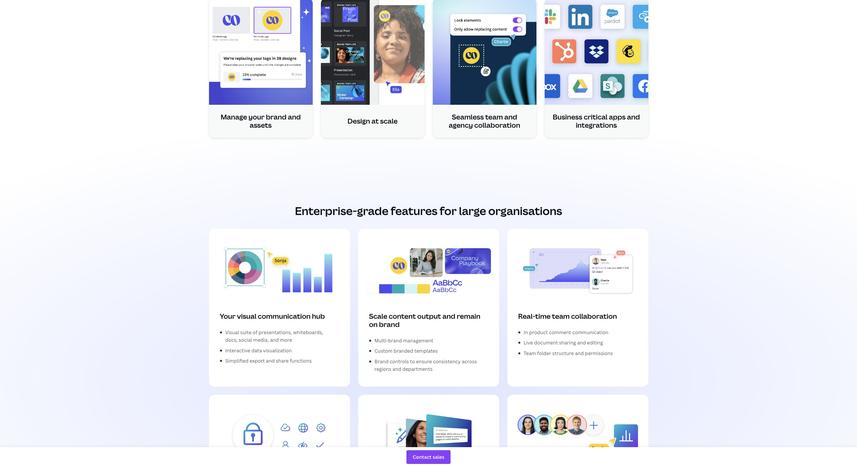 Task type: vqa. For each thing, say whether or not it's contained in the screenshot.


Task type: describe. For each thing, give the bounding box(es) containing it.
consistency
[[433, 358, 461, 364]]

brand inside manage your brand and assets
[[266, 112, 287, 121]]

enterprise-
[[295, 203, 357, 218]]

business
[[553, 112, 583, 121]]

in
[[524, 329, 528, 335]]

custom
[[375, 348, 393, 354]]

your
[[249, 112, 265, 121]]

simplified export and share functions
[[225, 357, 312, 364]]

social
[[239, 337, 252, 343]]

data
[[252, 347, 262, 354]]

scale content output and remain on brand
[[369, 311, 481, 329]]

and inside seamless team and agency collaboration
[[505, 112, 518, 121]]

structure
[[553, 350, 574, 356]]

product
[[530, 329, 548, 335]]

and inside business critical apps and integrations
[[628, 112, 640, 121]]

hub
[[312, 311, 325, 321]]

remain
[[457, 311, 481, 321]]

interactive
[[225, 347, 251, 354]]

folder
[[537, 350, 552, 356]]

regions
[[375, 366, 392, 372]]

your
[[220, 311, 236, 321]]

visual
[[237, 311, 257, 321]]

manage
[[221, 112, 247, 121]]

large
[[459, 203, 486, 218]]

grade
[[357, 203, 389, 218]]

to
[[410, 358, 415, 364]]

1 horizontal spatial communication
[[573, 329, 609, 335]]

comment
[[549, 329, 572, 335]]

seamless team and agency collaboration
[[449, 112, 521, 130]]

1 horizontal spatial collaboration
[[571, 311, 617, 321]]

ensure
[[416, 358, 432, 364]]

custom branded templates
[[375, 348, 438, 354]]

team inside seamless team and agency collaboration
[[486, 112, 503, 121]]

integrations
[[576, 120, 617, 130]]

sharing
[[559, 339, 576, 346]]

controls
[[390, 358, 409, 364]]

features
[[391, 203, 438, 218]]

and inside visual suite of presentations, whiteboards, docs, social media, and more
[[270, 337, 279, 343]]

presentations,
[[259, 329, 292, 335]]

and inside brand controls to ensure consistency across regions and departments
[[393, 366, 402, 372]]

across
[[462, 358, 477, 364]]

visual
[[225, 329, 239, 335]]

critical
[[584, 112, 608, 121]]

real-time team collaboration
[[519, 311, 617, 321]]

and inside scale content output and remain on brand
[[443, 311, 456, 321]]

and inside manage your brand and assets
[[288, 112, 301, 121]]

time
[[536, 311, 551, 321]]

organisations
[[489, 203, 563, 218]]

share
[[276, 357, 289, 364]]

departments
[[403, 366, 433, 372]]

2 vertical spatial brand
[[388, 337, 402, 344]]

interactive data visualization
[[225, 347, 292, 354]]

team
[[524, 350, 536, 356]]

whiteboards,
[[293, 329, 323, 335]]

team folder structure and permissions
[[524, 350, 613, 356]]

content
[[389, 311, 416, 321]]

assets
[[250, 120, 272, 130]]

scale
[[369, 311, 388, 321]]



Task type: locate. For each thing, give the bounding box(es) containing it.
communication up presentations,
[[258, 311, 311, 321]]

permissions
[[585, 350, 613, 356]]

templates
[[415, 348, 438, 354]]

editing
[[587, 339, 603, 346]]

live document sharing and editing
[[524, 339, 603, 346]]

0 horizontal spatial team
[[486, 112, 503, 121]]

communication up editing
[[573, 329, 609, 335]]

brand inside scale content output and remain on brand
[[379, 320, 400, 329]]

your visual communication hub
[[220, 311, 325, 321]]

and
[[288, 112, 301, 121], [505, 112, 518, 121], [628, 112, 640, 121], [443, 311, 456, 321], [270, 337, 279, 343], [578, 339, 586, 346], [575, 350, 584, 356], [266, 357, 275, 364], [393, 366, 402, 372]]

business critical apps and integrations
[[553, 112, 640, 130]]

functions
[[290, 357, 312, 364]]

collaboration inside seamless team and agency collaboration
[[475, 120, 521, 130]]

design at scale
[[348, 116, 398, 126]]

visual suite of presentations, whiteboards, docs, social media, and more
[[225, 329, 323, 343]]

for
[[440, 203, 457, 218]]

design
[[348, 116, 370, 126]]

1 vertical spatial communication
[[573, 329, 609, 335]]

scale
[[380, 116, 398, 126]]

on
[[369, 320, 378, 329]]

seamless
[[452, 112, 484, 121]]

at
[[372, 116, 379, 126]]

collaboration
[[475, 120, 521, 130], [571, 311, 617, 321]]

media,
[[253, 337, 269, 343]]

1 vertical spatial brand
[[379, 320, 400, 329]]

communication
[[258, 311, 311, 321], [573, 329, 609, 335]]

brand up branded
[[388, 337, 402, 344]]

agency
[[449, 120, 473, 130]]

brand right your
[[266, 112, 287, 121]]

document
[[535, 339, 558, 346]]

team up the "comment"
[[552, 311, 570, 321]]

team right seamless
[[486, 112, 503, 121]]

team
[[486, 112, 503, 121], [552, 311, 570, 321]]

more
[[280, 337, 292, 343]]

apps
[[609, 112, 626, 121]]

0 horizontal spatial communication
[[258, 311, 311, 321]]

management
[[403, 337, 434, 344]]

manage your brand and assets
[[221, 112, 301, 130]]

1 vertical spatial team
[[552, 311, 570, 321]]

of
[[253, 329, 258, 335]]

enterprise-grade features for large organisations
[[295, 203, 563, 218]]

1 horizontal spatial team
[[552, 311, 570, 321]]

brand right on
[[379, 320, 400, 329]]

0 vertical spatial communication
[[258, 311, 311, 321]]

live
[[524, 339, 533, 346]]

brand
[[266, 112, 287, 121], [379, 320, 400, 329], [388, 337, 402, 344]]

in product comment communication
[[524, 329, 609, 335]]

0 horizontal spatial collaboration
[[475, 120, 521, 130]]

brand
[[375, 358, 389, 364]]

1 vertical spatial collaboration
[[571, 311, 617, 321]]

output
[[418, 311, 441, 321]]

multi-
[[375, 337, 388, 344]]

simplified
[[225, 357, 249, 364]]

real-
[[519, 311, 536, 321]]

export
[[250, 357, 265, 364]]

0 vertical spatial brand
[[266, 112, 287, 121]]

branded
[[394, 348, 414, 354]]

multi-brand management
[[375, 337, 434, 344]]

brand controls to ensure consistency across regions and departments
[[375, 358, 477, 372]]

0 vertical spatial team
[[486, 112, 503, 121]]

suite
[[240, 329, 252, 335]]

visualization
[[263, 347, 292, 354]]

docs,
[[225, 337, 238, 343]]

0 vertical spatial collaboration
[[475, 120, 521, 130]]



